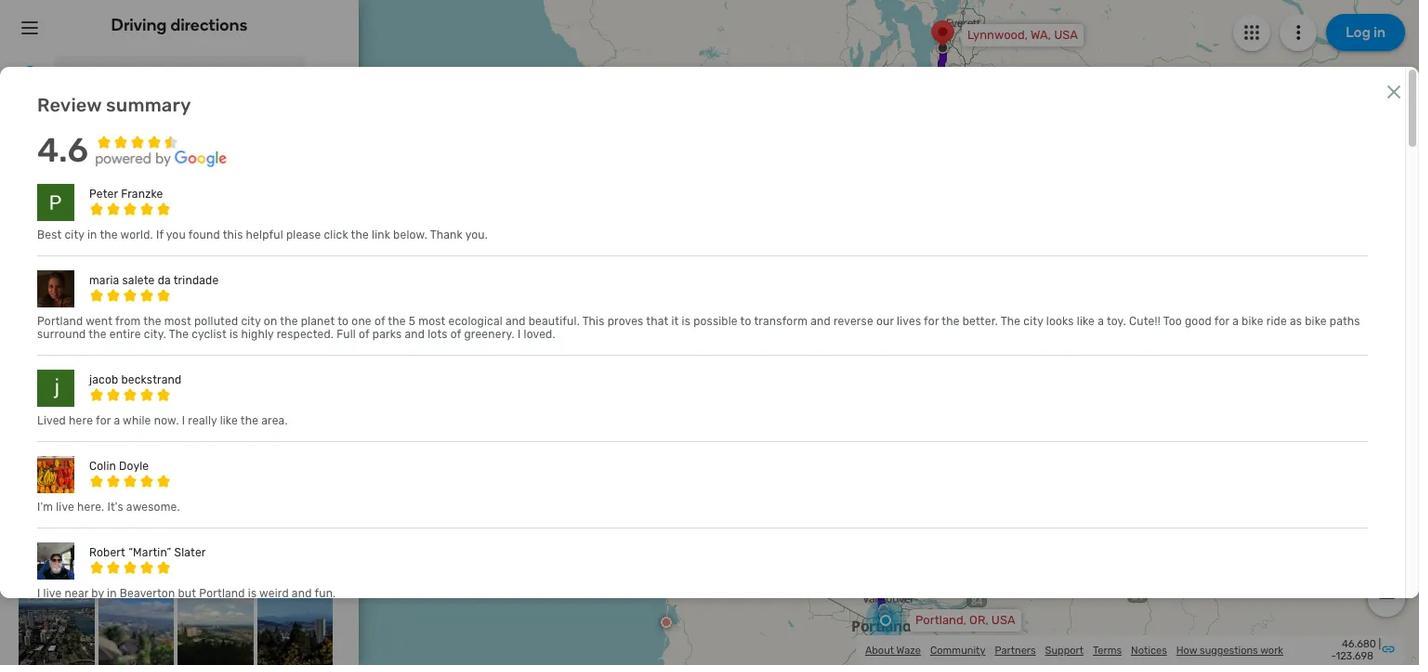 Task type: locate. For each thing, give the bounding box(es) containing it.
portland for portland went from the most polluted city on the planet to one of the 5 most ecological and beautiful. this proves that it is possible to transform and reverse our lives for the better. the city looks like a toy. cute!! too good for a bike ride as bike paths surround the entire city. the cyclist is highly respected. full of parks and lots of greenery. i loved.
[[37, 316, 83, 329]]

1 vertical spatial live
[[43, 588, 62, 601]]

0 horizontal spatial like
[[220, 415, 238, 428]]

0 horizontal spatial to
[[338, 316, 349, 329]]

0 vertical spatial portland
[[68, 68, 120, 84]]

1 horizontal spatial to
[[741, 316, 752, 329]]

123.698
[[1336, 651, 1374, 663]]

1 vertical spatial portland
[[37, 316, 83, 329]]

8 photos
[[19, 486, 72, 502]]

of
[[375, 316, 385, 329], [359, 329, 370, 342], [451, 329, 461, 342]]

portland up lynnwood
[[68, 68, 120, 84]]

lives
[[897, 316, 922, 329]]

2 horizontal spatial i
[[518, 329, 521, 342]]

2 horizontal spatial city
[[1024, 316, 1044, 329]]

the left better.
[[942, 316, 960, 329]]

here.
[[77, 502, 104, 515]]

now.
[[154, 415, 179, 428]]

if
[[156, 229, 164, 242]]

current location image
[[19, 63, 41, 86]]

1 horizontal spatial like
[[1077, 316, 1095, 329]]

1 horizontal spatial bike
[[1306, 316, 1327, 329]]

live right i'm
[[56, 502, 74, 515]]

looks
[[1047, 316, 1075, 329]]

photos
[[30, 486, 72, 502]]

good
[[1185, 316, 1212, 329]]

planet
[[301, 316, 335, 329]]

the left 5
[[388, 316, 406, 329]]

usa
[[1055, 28, 1079, 42], [147, 70, 169, 83], [158, 116, 180, 129], [42, 143, 68, 159], [992, 614, 1016, 628]]

while
[[123, 415, 151, 428]]

a left while
[[114, 415, 120, 428]]

most left cyclist at left
[[164, 316, 191, 329]]

4.6
[[37, 130, 88, 170], [239, 320, 318, 381]]

about waze link
[[866, 645, 921, 657]]

beaverton
[[120, 588, 175, 601]]

most
[[164, 316, 191, 329], [419, 316, 446, 329]]

0 horizontal spatial 4.6
[[37, 130, 88, 170]]

community
[[931, 645, 986, 657]]

1 vertical spatial review summary
[[19, 305, 122, 321]]

the up portlandonline.com
[[100, 229, 118, 242]]

like right really
[[220, 415, 238, 428]]

1 vertical spatial review
[[19, 305, 62, 321]]

a right good
[[1233, 316, 1239, 329]]

the right on
[[280, 316, 298, 329]]

how
[[1177, 645, 1198, 657]]

summary down portland or, usa
[[106, 94, 191, 116]]

link image
[[1382, 642, 1397, 657]]

1 bike from the left
[[1242, 316, 1264, 329]]

that
[[646, 316, 669, 329]]

0 horizontal spatial is
[[230, 329, 238, 342]]

2 horizontal spatial of
[[451, 329, 461, 342]]

portland left went
[[37, 316, 83, 329]]

for right lives
[[924, 316, 939, 329]]

maria salete da trindade
[[89, 275, 219, 288]]

1 horizontal spatial for
[[924, 316, 939, 329]]

1 horizontal spatial or,
[[126, 70, 144, 83]]

peter
[[89, 188, 118, 201]]

0 vertical spatial in
[[87, 229, 97, 242]]

wa, for lynnwood
[[136, 116, 155, 129]]

to left one
[[338, 316, 349, 329]]

please
[[286, 229, 321, 242]]

peter franzke
[[89, 188, 163, 201]]

for right here
[[96, 415, 111, 428]]

of right one
[[375, 316, 385, 329]]

0 horizontal spatial most
[[164, 316, 191, 329]]

1 horizontal spatial wa,
[[1031, 28, 1052, 42]]

0 horizontal spatial in
[[87, 229, 97, 242]]

a left toy.
[[1098, 316, 1105, 329]]

i right now.
[[182, 415, 185, 428]]

in
[[87, 229, 97, 242], [107, 588, 117, 601]]

the right city.
[[169, 329, 189, 342]]

is left weird
[[248, 588, 257, 601]]

the
[[100, 229, 118, 242], [351, 229, 369, 242], [143, 316, 161, 329], [280, 316, 298, 329], [388, 316, 406, 329], [942, 316, 960, 329], [89, 329, 107, 342], [241, 415, 259, 428]]

5
[[409, 316, 416, 329]]

2 bike from the left
[[1306, 316, 1327, 329]]

partners
[[995, 645, 1036, 657]]

most right 5
[[419, 316, 446, 329]]

usa down portland or, usa
[[158, 116, 180, 129]]

usa right lynnwood,
[[1055, 28, 1079, 42]]

0 vertical spatial like
[[1077, 316, 1095, 329]]

review summary
[[37, 94, 191, 116], [19, 305, 122, 321]]

lynnwood wa, usa
[[68, 114, 180, 130]]

1 most from the left
[[164, 316, 191, 329]]

review down current location icon
[[37, 94, 102, 116]]

world.
[[120, 229, 153, 242]]

46.680
[[1343, 639, 1377, 651]]

the
[[1001, 316, 1021, 329], [169, 329, 189, 342]]

image 1 of portland, portland image
[[19, 514, 94, 590]]

robert "martin" slater
[[89, 547, 206, 560]]

0 horizontal spatial wa,
[[136, 116, 155, 129]]

or, up community
[[970, 614, 989, 628]]

0 horizontal spatial bike
[[1242, 316, 1264, 329]]

colin doyle
[[89, 461, 149, 474]]

like right looks
[[1077, 316, 1095, 329]]

1 horizontal spatial 4.6
[[239, 320, 318, 381]]

1 vertical spatial in
[[107, 588, 117, 601]]

review summary down portland or, usa
[[37, 94, 191, 116]]

review summary up surround
[[19, 305, 122, 321]]

i left near
[[37, 588, 40, 601]]

usa inside portland or, usa
[[147, 70, 169, 83]]

and left reverse
[[811, 316, 831, 329]]

jacob
[[89, 374, 118, 387]]

1 vertical spatial wa,
[[136, 116, 155, 129]]

portland inside portland went from the most polluted city on the planet to one of the 5 most ecological and beautiful. this proves that it is possible to transform and reverse our lives for the better. the city looks like a toy. cute!! too good for a bike ride as bike paths surround the entire city. the cyclist is highly respected. full of parks and lots of greenery. i loved.
[[37, 316, 83, 329]]

in up portlandonline.com
[[87, 229, 97, 242]]

like inside portland went from the most polluted city on the planet to one of the 5 most ecological and beautiful. this proves that it is possible to transform and reverse our lives for the better. the city looks like a toy. cute!! too good for a bike ride as bike paths surround the entire city. the cyclist is highly respected. full of parks and lots of greenery. i loved.
[[1077, 316, 1095, 329]]

is left highly
[[230, 329, 238, 342]]

0 vertical spatial live
[[56, 502, 74, 515]]

portland right but
[[199, 588, 245, 601]]

i left the loved.
[[518, 329, 521, 342]]

for right good
[[1215, 316, 1230, 329]]

portland, or, usa
[[916, 614, 1016, 628]]

of right full
[[359, 329, 370, 342]]

reviews
[[55, 434, 101, 450]]

for
[[924, 316, 939, 329], [1215, 316, 1230, 329], [96, 415, 111, 428]]

live
[[56, 502, 74, 515], [43, 588, 62, 601]]

zoom out image
[[1376, 588, 1399, 610]]

review
[[37, 94, 102, 116], [19, 305, 62, 321]]

1 vertical spatial summary
[[65, 305, 122, 321]]

wa, right lynnwood,
[[1031, 28, 1052, 42]]

0 vertical spatial 4.6
[[37, 130, 88, 170]]

how suggestions work link
[[1177, 645, 1284, 657]]

or, for portland,
[[970, 614, 989, 628]]

1 horizontal spatial the
[[1001, 316, 1021, 329]]

or, inside portland or, usa
[[126, 70, 144, 83]]

wa,
[[1031, 28, 1052, 42], [136, 116, 155, 129]]

wa, right lynnwood
[[136, 116, 155, 129]]

2 horizontal spatial a
[[1233, 316, 1239, 329]]

4.6 right polluted
[[239, 320, 318, 381]]

is right it
[[682, 316, 691, 329]]

city left looks
[[1024, 316, 1044, 329]]

2 vertical spatial portland
[[199, 588, 245, 601]]

usa down driving on the left of page
[[147, 70, 169, 83]]

city.
[[144, 329, 166, 342]]

awesome.
[[126, 502, 180, 515]]

usa for portland,
[[992, 614, 1016, 628]]

summary down maria
[[65, 305, 122, 321]]

wa, inside lynnwood wa, usa
[[136, 116, 155, 129]]

bike right as
[[1306, 316, 1327, 329]]

link
[[372, 229, 391, 242]]

lynnwood,
[[968, 28, 1028, 42]]

0 horizontal spatial i
[[37, 588, 40, 601]]

usa for lynnwood
[[158, 116, 180, 129]]

and
[[506, 316, 526, 329], [811, 316, 831, 329], [405, 329, 425, 342], [292, 588, 312, 601]]

parks
[[373, 329, 402, 342]]

1 horizontal spatial i
[[182, 415, 185, 428]]

da
[[158, 275, 171, 288]]

2 most from the left
[[419, 316, 446, 329]]

0 horizontal spatial a
[[114, 415, 120, 428]]

this
[[583, 316, 605, 329]]

0 horizontal spatial the
[[169, 329, 189, 342]]

live left near
[[43, 588, 62, 601]]

portland for portland or, usa
[[68, 68, 120, 84]]

x image
[[1384, 81, 1406, 103]]

image 4 of portland, portland image
[[257, 514, 333, 590]]

2 horizontal spatial for
[[1215, 316, 1230, 329]]

|
[[1379, 639, 1382, 651]]

1 horizontal spatial most
[[419, 316, 446, 329]]

a
[[1098, 316, 1105, 329], [1233, 316, 1239, 329], [114, 415, 120, 428]]

0 vertical spatial i
[[518, 329, 521, 342]]

usa up partners
[[992, 614, 1016, 628]]

the right better.
[[1001, 316, 1021, 329]]

city
[[65, 229, 84, 242], [241, 316, 261, 329], [1024, 316, 1044, 329]]

you.
[[465, 229, 488, 242]]

portlandonline.com link
[[56, 252, 173, 268]]

or, up lynnwood wa, usa
[[126, 70, 144, 83]]

fun.
[[315, 588, 336, 601]]

terms link
[[1093, 645, 1122, 657]]

entire
[[110, 329, 141, 342]]

or, down location image
[[19, 143, 39, 159]]

found
[[189, 229, 220, 242]]

city right best
[[65, 229, 84, 242]]

review up surround
[[19, 305, 62, 321]]

full
[[337, 329, 356, 342]]

usa inside lynnwood wa, usa
[[158, 116, 180, 129]]

to right "possible"
[[741, 316, 752, 329]]

lynnwood
[[68, 114, 130, 130]]

image 5 of portland, portland image
[[19, 594, 94, 666]]

city left on
[[241, 316, 261, 329]]

best city in the world. if you found this helpful please click the link below. thank you.
[[37, 229, 488, 242]]

in right by
[[107, 588, 117, 601]]

0 vertical spatial wa,
[[1031, 28, 1052, 42]]

helpful
[[246, 229, 283, 242]]

notices
[[1132, 645, 1168, 657]]

the left area.
[[241, 415, 259, 428]]

portland,
[[916, 614, 967, 628]]

bike left ride
[[1242, 316, 1264, 329]]

from
[[115, 316, 141, 329]]

work
[[1261, 645, 1284, 657]]

bike
[[1242, 316, 1264, 329], [1306, 316, 1327, 329]]

driving
[[111, 15, 167, 35]]

2 vertical spatial or,
[[970, 614, 989, 628]]

4.6 down lynnwood
[[37, 130, 88, 170]]

of right lots
[[451, 329, 461, 342]]

thank
[[430, 229, 463, 242]]

-
[[1332, 651, 1337, 663]]

location image
[[19, 110, 41, 132]]

0 vertical spatial or,
[[126, 70, 144, 83]]

0 horizontal spatial or,
[[19, 143, 39, 159]]

2 horizontal spatial or,
[[970, 614, 989, 628]]



Task type: vqa. For each thing, say whether or not it's contained in the screenshot.
If at the left top
yes



Task type: describe. For each thing, give the bounding box(es) containing it.
"martin"
[[128, 547, 171, 560]]

highly
[[241, 329, 274, 342]]

i'm
[[37, 502, 53, 515]]

i inside portland went from the most polluted city on the planet to one of the 5 most ecological and beautiful. this proves that it is possible to transform and reverse our lives for the better. the city looks like a toy. cute!! too good for a bike ride as bike paths surround the entire city. the cyclist is highly respected. full of parks and lots of greenery. i loved.
[[518, 329, 521, 342]]

portlandonline.com
[[56, 252, 173, 268]]

notices link
[[1132, 645, 1168, 657]]

1 vertical spatial or,
[[19, 143, 39, 159]]

respected.
[[277, 329, 334, 342]]

i live near by in beaverton but portland is weird and fun.
[[37, 588, 336, 601]]

1 vertical spatial like
[[220, 415, 238, 428]]

one
[[352, 316, 372, 329]]

wa, for lynnwood,
[[1031, 28, 1052, 42]]

1 horizontal spatial a
[[1098, 316, 1105, 329]]

usa for portland
[[147, 70, 169, 83]]

proves
[[608, 316, 644, 329]]

polluted
[[194, 316, 238, 329]]

community link
[[931, 645, 986, 657]]

greenery.
[[464, 329, 515, 342]]

slater
[[174, 547, 206, 560]]

franzke
[[121, 188, 163, 201]]

by
[[91, 588, 104, 601]]

1 horizontal spatial in
[[107, 588, 117, 601]]

1 vertical spatial 4.6
[[239, 320, 318, 381]]

usa down lynnwood
[[42, 143, 68, 159]]

the left entire
[[89, 329, 107, 342]]

salete
[[122, 275, 155, 288]]

below.
[[393, 229, 428, 242]]

0 vertical spatial review summary
[[37, 94, 191, 116]]

on
[[264, 316, 277, 329]]

you
[[166, 229, 186, 242]]

support
[[1046, 645, 1084, 657]]

click
[[324, 229, 348, 242]]

possible
[[694, 316, 738, 329]]

waze
[[897, 645, 921, 657]]

the right from
[[143, 316, 161, 329]]

8
[[19, 486, 27, 502]]

2 vertical spatial i
[[37, 588, 40, 601]]

toy.
[[1107, 316, 1127, 329]]

0 vertical spatial review
[[37, 94, 102, 116]]

and left beautiful.
[[506, 316, 526, 329]]

better.
[[963, 316, 999, 329]]

colin
[[89, 461, 116, 474]]

as
[[1291, 316, 1303, 329]]

lots
[[428, 329, 448, 342]]

46.680 | -123.698
[[1332, 639, 1382, 663]]

i'm live here. it's awesome.
[[37, 502, 180, 515]]

best
[[37, 229, 62, 242]]

1 horizontal spatial is
[[248, 588, 257, 601]]

0 vertical spatial summary
[[106, 94, 191, 116]]

1 to from the left
[[338, 316, 349, 329]]

beckstrand
[[121, 374, 182, 387]]

image 6 of portland, portland image
[[98, 594, 174, 666]]

2 to from the left
[[741, 316, 752, 329]]

live for here.
[[56, 502, 74, 515]]

but
[[178, 588, 196, 601]]

and left lots
[[405, 329, 425, 342]]

reverse
[[834, 316, 874, 329]]

near
[[65, 588, 89, 601]]

trindade
[[174, 275, 219, 288]]

really
[[188, 415, 217, 428]]

1 horizontal spatial of
[[375, 316, 385, 329]]

image 8 of portland, portland image
[[257, 594, 333, 666]]

0 horizontal spatial for
[[96, 415, 111, 428]]

0 horizontal spatial of
[[359, 329, 370, 342]]

1 horizontal spatial city
[[241, 316, 261, 329]]

jacob beckstrand
[[89, 374, 182, 387]]

usa for lynnwood,
[[1055, 28, 1079, 42]]

portland went from the most polluted city on the planet to one of the 5 most ecological and beautiful. this proves that it is possible to transform and reverse our lives for the better. the city looks like a toy. cute!! too good for a bike ride as bike paths surround the entire city. the cyclist is highly respected. full of parks and lots of greenery. i loved.
[[37, 316, 1361, 342]]

show
[[19, 434, 52, 450]]

it
[[672, 316, 679, 329]]

image 3 of portland, portland image
[[178, 514, 253, 590]]

too
[[1164, 316, 1183, 329]]

this
[[223, 229, 243, 242]]

loved.
[[524, 329, 556, 342]]

show reviews
[[19, 434, 101, 450]]

cute!!
[[1130, 316, 1161, 329]]

our
[[877, 316, 894, 329]]

and left fun.
[[292, 588, 312, 601]]

0 horizontal spatial city
[[65, 229, 84, 242]]

2 horizontal spatial is
[[682, 316, 691, 329]]

portland or, usa
[[68, 68, 169, 84]]

maria
[[89, 275, 119, 288]]

doyle
[[119, 461, 149, 474]]

robert
[[89, 547, 126, 560]]

image 2 of portland, portland image
[[98, 514, 174, 590]]

partners link
[[995, 645, 1036, 657]]

image 7 of portland, portland image
[[178, 594, 253, 666]]

surround
[[37, 329, 86, 342]]

here
[[69, 415, 93, 428]]

1 vertical spatial i
[[182, 415, 185, 428]]

went
[[86, 316, 113, 329]]

it's
[[107, 502, 123, 515]]

ecological
[[449, 316, 503, 329]]

live for near
[[43, 588, 62, 601]]

terms
[[1093, 645, 1122, 657]]

the left link
[[351, 229, 369, 242]]

beautiful.
[[529, 316, 580, 329]]

support link
[[1046, 645, 1084, 657]]

about
[[866, 645, 895, 657]]

or, for portland
[[126, 70, 144, 83]]

driving directions
[[111, 15, 248, 35]]

cyclist
[[192, 329, 227, 342]]

about waze community partners support terms notices how suggestions work
[[866, 645, 1284, 657]]

lynnwood, wa, usa
[[968, 28, 1079, 42]]

area.
[[261, 415, 288, 428]]

computer image
[[19, 249, 41, 271]]



